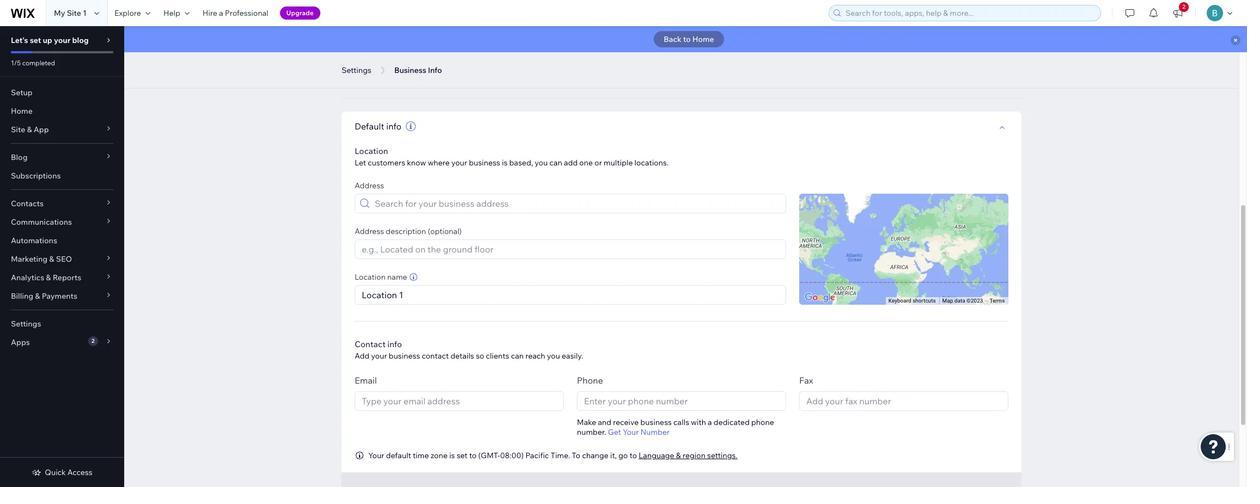 Task type: locate. For each thing, give the bounding box(es) containing it.
2 vertical spatial your
[[371, 352, 387, 361]]

settings inside button
[[342, 65, 371, 75]]

1 vertical spatial settings
[[11, 319, 41, 329]]

0 horizontal spatial your
[[368, 451, 384, 461]]

where
[[428, 158, 450, 168]]

1 vertical spatial info
[[386, 121, 402, 132]]

info
[[459, 74, 481, 88], [386, 121, 402, 132], [388, 340, 402, 350]]

0 vertical spatial settings
[[342, 65, 371, 75]]

business inside make and receive business calls with a dedicated phone number.
[[641, 418, 672, 428]]

can left add
[[550, 158, 562, 168]]

business right add
[[389, 352, 420, 361]]

info right "default"
[[386, 121, 402, 132]]

1 address from the top
[[355, 181, 384, 191]]

location left the name
[[355, 273, 386, 282]]

0 vertical spatial address
[[355, 181, 384, 191]]

& left reports
[[46, 273, 51, 283]]

0 horizontal spatial settings
[[11, 319, 41, 329]]

1 horizontal spatial 2
[[1183, 3, 1186, 10]]

home down setup
[[11, 106, 33, 116]]

1 horizontal spatial site
[[67, 8, 81, 18]]

0 vertical spatial you
[[535, 158, 548, 168]]

Add your location name field
[[359, 286, 783, 305]]

0 vertical spatial is
[[502, 158, 508, 168]]

location
[[342, 74, 389, 88], [355, 146, 388, 156], [355, 273, 386, 282]]

details
[[451, 352, 474, 361]]

app
[[34, 125, 49, 135]]

to left the (gmt-
[[469, 451, 477, 461]]

a right the hire
[[219, 8, 223, 18]]

make and receive business calls with a dedicated phone number.
[[577, 418, 774, 438]]

1 vertical spatial and
[[598, 418, 612, 428]]

1 horizontal spatial your
[[623, 428, 639, 438]]

and
[[392, 74, 413, 88], [598, 418, 612, 428]]

billing & payments
[[11, 292, 77, 301]]

0 horizontal spatial set
[[30, 35, 41, 45]]

1/5
[[11, 59, 21, 67]]

1 horizontal spatial is
[[502, 158, 508, 168]]

phone
[[752, 418, 774, 428]]

1 vertical spatial can
[[511, 352, 524, 361]]

your left the default
[[368, 451, 384, 461]]

home right back
[[693, 34, 714, 44]]

e.g., Located on the ground floor field
[[359, 240, 783, 259]]

can
[[550, 158, 562, 168], [511, 352, 524, 361]]

0 horizontal spatial 2
[[92, 338, 95, 345]]

2 vertical spatial business
[[641, 418, 672, 428]]

you right based,
[[535, 158, 548, 168]]

& for marketing
[[49, 255, 54, 264]]

can inside 'contact info add your business contact details so clients can reach you easily.'
[[511, 352, 524, 361]]

and right make
[[598, 418, 612, 428]]

your inside the sidebar element
[[54, 35, 70, 45]]

1 vertical spatial location
[[355, 146, 388, 156]]

calls
[[674, 418, 689, 428]]

home
[[693, 34, 714, 44], [11, 106, 33, 116]]

blog button
[[0, 148, 124, 167]]

pacific
[[526, 451, 549, 461]]

to right back
[[683, 34, 691, 44]]

2 button
[[1166, 0, 1190, 26]]

and left info
[[392, 74, 413, 88]]

to
[[683, 34, 691, 44], [469, 451, 477, 461], [630, 451, 637, 461]]

blog
[[72, 35, 89, 45]]

0 horizontal spatial to
[[469, 451, 477, 461]]

1 horizontal spatial set
[[457, 451, 468, 461]]

location up "default"
[[342, 74, 389, 88]]

add
[[564, 158, 578, 168]]

time
[[413, 451, 429, 461]]

is left based,
[[502, 158, 508, 168]]

get
[[608, 428, 621, 438]]

info
[[428, 65, 442, 75]]

0 vertical spatial site
[[67, 8, 81, 18]]

set left up
[[30, 35, 41, 45]]

address for address description (optional)
[[355, 227, 384, 237]]

1 horizontal spatial business
[[469, 158, 500, 168]]

map data ©2023
[[943, 298, 984, 304]]

& left seo
[[49, 255, 54, 264]]

0 vertical spatial location
[[342, 74, 389, 88]]

your right up
[[54, 35, 70, 45]]

0 horizontal spatial and
[[392, 74, 413, 88]]

1/5 completed
[[11, 59, 55, 67]]

it,
[[610, 451, 617, 461]]

1 horizontal spatial and
[[598, 418, 612, 428]]

1 vertical spatial your
[[451, 158, 467, 168]]

0 horizontal spatial site
[[11, 125, 25, 135]]

0 vertical spatial and
[[392, 74, 413, 88]]

0 vertical spatial set
[[30, 35, 41, 45]]

locations.
[[635, 158, 669, 168]]

number
[[641, 428, 670, 438]]

0 horizontal spatial is
[[449, 451, 455, 461]]

1 vertical spatial you
[[547, 352, 560, 361]]

1 horizontal spatial a
[[708, 418, 712, 428]]

communications
[[11, 217, 72, 227]]

contact
[[415, 74, 457, 88], [422, 352, 449, 361]]

(gmt-
[[478, 451, 500, 461]]

home inside button
[[693, 34, 714, 44]]

region
[[683, 451, 706, 461]]

location inside location let customers know where your business is based, you can add one or multiple locations.
[[355, 146, 388, 156]]

a right with
[[708, 418, 712, 428]]

communications button
[[0, 213, 124, 232]]

set right the zone
[[457, 451, 468, 461]]

home inside the sidebar element
[[11, 106, 33, 116]]

business
[[394, 65, 426, 75]]

site & app
[[11, 125, 49, 135]]

default
[[386, 451, 411, 461]]

1 horizontal spatial your
[[371, 352, 387, 361]]

1 vertical spatial business
[[389, 352, 420, 361]]

keyboard shortcuts
[[889, 298, 936, 304]]

0 horizontal spatial home
[[11, 106, 33, 116]]

& inside dropdown button
[[49, 255, 54, 264]]

google image
[[802, 291, 838, 305]]

1 vertical spatial your
[[368, 451, 384, 461]]

your inside 'contact info add your business contact details so clients can reach you easily.'
[[371, 352, 387, 361]]

1 horizontal spatial to
[[630, 451, 637, 461]]

your
[[54, 35, 70, 45], [451, 158, 467, 168], [371, 352, 387, 361]]

0 horizontal spatial your
[[54, 35, 70, 45]]

address down let
[[355, 181, 384, 191]]

1 horizontal spatial can
[[550, 158, 562, 168]]

info for contact info add your business contact details so clients can reach you easily.
[[388, 340, 402, 350]]

0 vertical spatial can
[[550, 158, 562, 168]]

to right go
[[630, 451, 637, 461]]

1 vertical spatial site
[[11, 125, 25, 135]]

settings inside the sidebar element
[[11, 319, 41, 329]]

location let customers know where your business is based, you can add one or multiple locations.
[[355, 146, 669, 168]]

0 vertical spatial info
[[459, 74, 481, 88]]

your
[[623, 428, 639, 438], [368, 451, 384, 461]]

hire
[[203, 8, 217, 18]]

info right contact
[[388, 340, 402, 350]]

and inside make and receive business calls with a dedicated phone number.
[[598, 418, 612, 428]]

& left region
[[676, 451, 681, 461]]

0 horizontal spatial can
[[511, 352, 524, 361]]

access
[[67, 468, 92, 478]]

your inside location let customers know where your business is based, you can add one or multiple locations.
[[451, 158, 467, 168]]

& for site
[[27, 125, 32, 135]]

site left 1
[[67, 8, 81, 18]]

business
[[469, 158, 500, 168], [389, 352, 420, 361], [641, 418, 672, 428]]

2 address from the top
[[355, 227, 384, 237]]

& left app
[[27, 125, 32, 135]]

zone
[[431, 451, 448, 461]]

site left app
[[11, 125, 25, 135]]

hire a professional
[[203, 8, 268, 18]]

info right info
[[459, 74, 481, 88]]

1 vertical spatial contact
[[422, 352, 449, 361]]

to inside button
[[683, 34, 691, 44]]

0 horizontal spatial business
[[389, 352, 420, 361]]

2 horizontal spatial your
[[451, 158, 467, 168]]

explore
[[114, 8, 141, 18]]

billing
[[11, 292, 33, 301]]

info inside 'contact info add your business contact details so clients can reach you easily.'
[[388, 340, 402, 350]]

contact
[[355, 340, 386, 350]]

address left description on the left top of the page
[[355, 227, 384, 237]]

business info button
[[389, 62, 448, 78]]

& right billing
[[35, 292, 40, 301]]

business left calls
[[641, 418, 672, 428]]

0 vertical spatial your
[[623, 428, 639, 438]]

1 vertical spatial set
[[457, 451, 468, 461]]

settings left business
[[342, 65, 371, 75]]

1 vertical spatial address
[[355, 227, 384, 237]]

0 vertical spatial contact
[[415, 74, 457, 88]]

1 horizontal spatial settings
[[342, 65, 371, 75]]

subscriptions
[[11, 171, 61, 181]]

settings
[[342, 65, 371, 75], [11, 319, 41, 329]]

based,
[[509, 158, 533, 168]]

0 vertical spatial your
[[54, 35, 70, 45]]

your for info
[[371, 352, 387, 361]]

08:00)
[[500, 451, 524, 461]]

up
[[43, 35, 52, 45]]

you right the reach
[[547, 352, 560, 361]]

location for and
[[342, 74, 389, 88]]

business left based,
[[469, 158, 500, 168]]

let
[[355, 158, 366, 168]]

home link
[[0, 102, 124, 120]]

can inside location let customers know where your business is based, you can add one or multiple locations.
[[550, 158, 562, 168]]

map
[[943, 298, 954, 304]]

one
[[580, 158, 593, 168]]

get your number
[[608, 428, 670, 438]]

&
[[27, 125, 32, 135], [49, 255, 54, 264], [46, 273, 51, 283], [35, 292, 40, 301], [676, 451, 681, 461]]

0 vertical spatial business
[[469, 158, 500, 168]]

1 horizontal spatial home
[[693, 34, 714, 44]]

or
[[595, 158, 602, 168]]

upgrade
[[286, 9, 314, 17]]

1 vertical spatial home
[[11, 106, 33, 116]]

2 vertical spatial location
[[355, 273, 386, 282]]

2 horizontal spatial business
[[641, 418, 672, 428]]

your right where
[[451, 158, 467, 168]]

2 horizontal spatial to
[[683, 34, 691, 44]]

a
[[219, 8, 223, 18], [708, 418, 712, 428]]

site inside site & app popup button
[[11, 125, 25, 135]]

your right get
[[623, 428, 639, 438]]

0 vertical spatial 2
[[1183, 3, 1186, 10]]

2 vertical spatial info
[[388, 340, 402, 350]]

know
[[407, 158, 426, 168]]

address
[[355, 181, 384, 191], [355, 227, 384, 237]]

analytics & reports
[[11, 273, 81, 283]]

1 vertical spatial 2
[[92, 338, 95, 345]]

settings up apps
[[11, 319, 41, 329]]

settings link
[[0, 315, 124, 334]]

0 vertical spatial home
[[693, 34, 714, 44]]

and for receive
[[598, 418, 612, 428]]

your down contact
[[371, 352, 387, 361]]

map region
[[748, 143, 1027, 422]]

is right the zone
[[449, 451, 455, 461]]

site
[[67, 8, 81, 18], [11, 125, 25, 135]]

can left the reach
[[511, 352, 524, 361]]

0 vertical spatial a
[[219, 8, 223, 18]]

1 vertical spatial a
[[708, 418, 712, 428]]

location up let
[[355, 146, 388, 156]]



Task type: describe. For each thing, give the bounding box(es) containing it.
back to home alert
[[124, 26, 1247, 52]]

fax
[[799, 376, 813, 386]]

2 inside the sidebar element
[[92, 338, 95, 345]]

billing & payments button
[[0, 287, 124, 306]]

1
[[83, 8, 87, 18]]

to
[[572, 451, 581, 461]]

clients
[[486, 352, 509, 361]]

easily.
[[562, 352, 583, 361]]

upgrade button
[[280, 7, 320, 20]]

contacts button
[[0, 195, 124, 213]]

payments
[[42, 292, 77, 301]]

my site 1
[[54, 8, 87, 18]]

contacts
[[11, 199, 44, 209]]

default info
[[355, 121, 402, 132]]

time.
[[551, 451, 570, 461]]

0 horizontal spatial a
[[219, 8, 223, 18]]

let's
[[11, 35, 28, 45]]

Enter your phone number field
[[581, 392, 783, 411]]

quick access button
[[32, 468, 92, 478]]

hire a professional link
[[196, 0, 275, 26]]

©2023
[[967, 298, 984, 304]]

blog
[[11, 153, 28, 162]]

and for contact
[[392, 74, 413, 88]]

you inside location let customers know where your business is based, you can add one or multiple locations.
[[535, 158, 548, 168]]

setup link
[[0, 83, 124, 102]]

analytics
[[11, 273, 44, 283]]

settings for settings button
[[342, 65, 371, 75]]

shortcuts
[[913, 298, 936, 304]]

multiple
[[604, 158, 633, 168]]

automations link
[[0, 232, 124, 250]]

Type your email address field
[[359, 392, 560, 411]]

let's set up your blog
[[11, 35, 89, 45]]

& for analytics
[[46, 273, 51, 283]]

business inside 'contact info add your business contact details so clients can reach you easily.'
[[389, 352, 420, 361]]

analytics & reports button
[[0, 269, 124, 287]]

settings.
[[707, 451, 738, 461]]

address description (optional)
[[355, 227, 462, 237]]

add
[[355, 352, 370, 361]]

name
[[387, 273, 407, 282]]

settings for "settings" link at the left
[[11, 319, 41, 329]]

keyboard
[[889, 298, 912, 304]]

terms
[[990, 298, 1005, 304]]

reports
[[53, 273, 81, 283]]

setup
[[11, 88, 33, 98]]

back to home button
[[654, 31, 724, 47]]

a inside make and receive business calls with a dedicated phone number.
[[708, 418, 712, 428]]

phone
[[577, 376, 603, 386]]

language
[[639, 451, 674, 461]]

Search for tools, apps, help & more... field
[[843, 5, 1098, 21]]

language & region settings. button
[[639, 451, 738, 461]]

dedicated
[[714, 418, 750, 428]]

address for address
[[355, 181, 384, 191]]

set inside the sidebar element
[[30, 35, 41, 45]]

sidebar element
[[0, 26, 124, 488]]

make
[[577, 418, 596, 428]]

terms link
[[990, 298, 1005, 304]]

location for name
[[355, 273, 386, 282]]

apps
[[11, 338, 30, 348]]

seo
[[56, 255, 72, 264]]

so
[[476, 352, 484, 361]]

info for default info
[[386, 121, 402, 132]]

contact inside 'contact info add your business contact details so clients can reach you easily.'
[[422, 352, 449, 361]]

default
[[355, 121, 384, 132]]

with
[[691, 418, 706, 428]]

location for let
[[355, 146, 388, 156]]

location name
[[355, 273, 407, 282]]

get your number button
[[608, 428, 670, 438]]

marketing
[[11, 255, 48, 264]]

contact info add your business contact details so clients can reach you easily.
[[355, 340, 583, 361]]

go
[[619, 451, 628, 461]]

completed
[[22, 59, 55, 67]]

your for set
[[54, 35, 70, 45]]

data
[[955, 298, 966, 304]]

help
[[163, 8, 180, 18]]

Add your fax number field
[[803, 392, 1005, 411]]

your default time zone is set to (gmt-08:00) pacific time. to change it, go to language & region settings.
[[368, 451, 738, 461]]

number.
[[577, 428, 606, 438]]

email
[[355, 376, 377, 386]]

receive
[[613, 418, 639, 428]]

keyboard shortcuts button
[[889, 298, 936, 305]]

site & app button
[[0, 120, 124, 139]]

professional
[[225, 8, 268, 18]]

quick
[[45, 468, 66, 478]]

business info
[[394, 65, 442, 75]]

is inside location let customers know where your business is based, you can add one or multiple locations.
[[502, 158, 508, 168]]

& for billing
[[35, 292, 40, 301]]

quick access
[[45, 468, 92, 478]]

Search for your business address field
[[372, 195, 783, 213]]

marketing & seo
[[11, 255, 72, 264]]

2 inside button
[[1183, 3, 1186, 10]]

automations
[[11, 236, 57, 246]]

1 vertical spatial is
[[449, 451, 455, 461]]

change
[[582, 451, 609, 461]]

business inside location let customers know where your business is based, you can add one or multiple locations.
[[469, 158, 500, 168]]

you inside 'contact info add your business contact details so clients can reach you easily.'
[[547, 352, 560, 361]]



Task type: vqa. For each thing, say whether or not it's contained in the screenshot.
noahlottofthings@gmail.com
no



